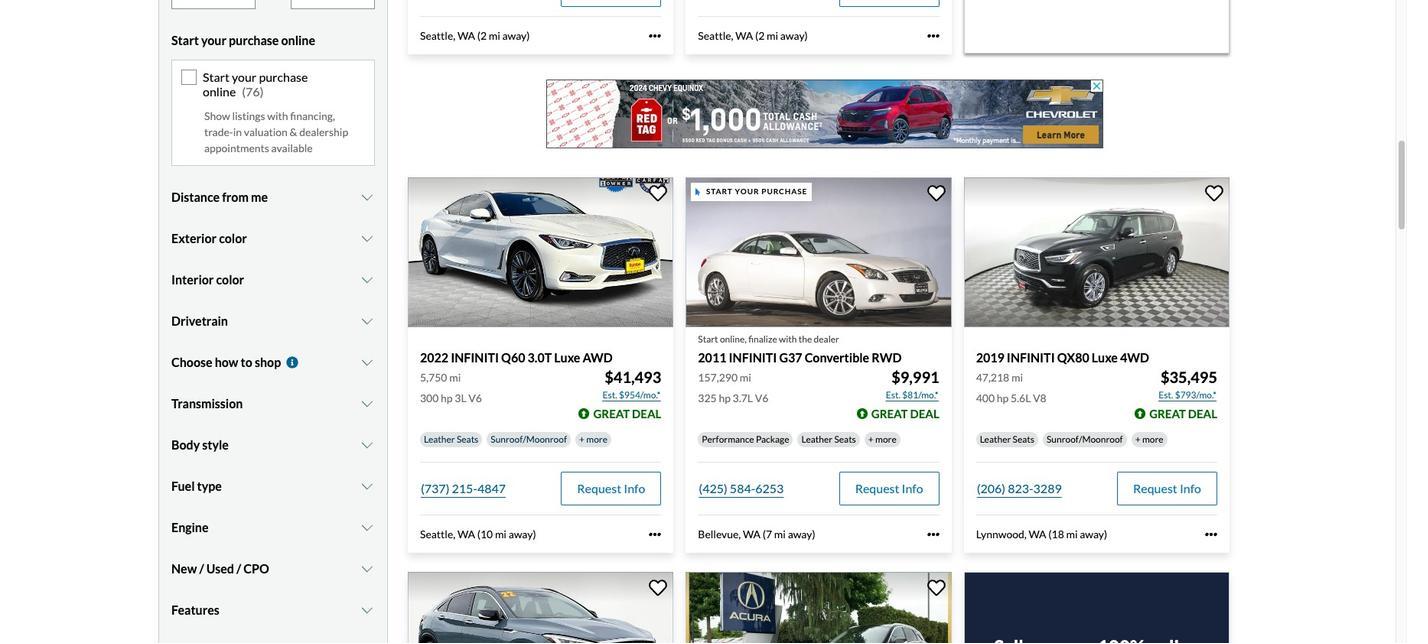 Task type: describe. For each thing, give the bounding box(es) containing it.
3l
[[455, 392, 466, 405]]

exterior color button
[[171, 220, 375, 258]]

request info button for $41,493
[[561, 472, 661, 506]]

2 more from the left
[[875, 434, 897, 445]]

47,218 mi 400 hp 5.6l v8
[[976, 371, 1046, 405]]

leather for $35,495
[[980, 434, 1011, 445]]

more for $35,495
[[1142, 434, 1164, 445]]

request for $41,493
[[577, 481, 621, 496]]

body
[[171, 438, 200, 452]]

4847
[[477, 481, 506, 496]]

great for $9,991
[[871, 407, 908, 421]]

6253
[[755, 481, 784, 496]]

info for $41,493
[[624, 481, 645, 496]]

start inside start online, finalize with the dealer 2011 infiniti g37 convertible rwd
[[698, 333, 718, 345]]

ellipsis h image for bellevue, wa (7 mi away)
[[927, 529, 939, 541]]

infiniti for $35,495
[[1007, 350, 1055, 365]]

new
[[171, 562, 197, 576]]

body style button
[[171, 426, 375, 465]]

5.6l
[[1011, 392, 1031, 405]]

chevron down image for interior color
[[360, 274, 375, 286]]

financing,
[[290, 110, 335, 123]]

est. for $35,495
[[1159, 389, 1173, 401]]

mouse pointer image
[[695, 188, 700, 196]]

q60
[[501, 350, 525, 365]]

$954/mo.*
[[619, 389, 661, 401]]

v6 for $9,991
[[755, 392, 768, 405]]

300
[[420, 392, 439, 405]]

great for $41,493
[[593, 407, 630, 421]]

v8
[[1033, 392, 1046, 405]]

2 leather seats from the left
[[801, 434, 856, 445]]

chevron down image for new / used / cpo
[[360, 563, 375, 576]]

seats for $35,495
[[1013, 434, 1034, 445]]

(7
[[763, 528, 772, 541]]

sunroof/moonroof for $35,495
[[1047, 434, 1123, 445]]

(737) 215-4847
[[421, 481, 506, 496]]

cpo
[[244, 562, 269, 576]]

&
[[290, 126, 297, 139]]

mi inside 5,750 mi 300 hp 3l v6
[[449, 371, 461, 384]]

transmission button
[[171, 385, 375, 423]]

2022 infiniti q60 3.0t luxe awd
[[420, 350, 613, 365]]

bellevue,
[[698, 528, 741, 541]]

leather seats for $41,493
[[424, 434, 478, 445]]

rwd
[[872, 350, 902, 365]]

infiniti inside start online, finalize with the dealer 2011 infiniti g37 convertible rwd
[[729, 350, 777, 365]]

(425) 584-6253
[[699, 481, 784, 496]]

interior color button
[[171, 261, 375, 299]]

engine
[[171, 521, 209, 535]]

+ more for $41,493
[[579, 434, 607, 445]]

(737)
[[421, 481, 449, 496]]

$793/mo.*
[[1175, 389, 1217, 401]]

appointments
[[204, 142, 269, 155]]

g37
[[779, 350, 802, 365]]

great for $35,495
[[1149, 407, 1186, 421]]

fuel
[[171, 479, 195, 494]]

lynnwood,
[[976, 528, 1027, 541]]

deal for $41,493
[[632, 407, 661, 421]]

dealership
[[299, 126, 348, 139]]

convertible
[[805, 350, 869, 365]]

color for interior color
[[216, 273, 244, 287]]

est. $81/mo.* button
[[885, 388, 939, 403]]

new / used / cpo button
[[171, 550, 375, 589]]

3289
[[1033, 481, 1062, 496]]

2 info from the left
[[902, 481, 923, 496]]

chevron down image for body style
[[360, 439, 375, 452]]

finalize
[[748, 333, 777, 345]]

$41,493
[[605, 368, 661, 386]]

$9,991 est. $81/mo.*
[[886, 368, 939, 401]]

in
[[233, 126, 242, 139]]

2 vertical spatial your
[[735, 187, 759, 196]]

request info for $35,495
[[1133, 481, 1201, 496]]

lynnwood, wa (18 mi away)
[[976, 528, 1107, 541]]

trade-
[[204, 126, 233, 139]]

features button
[[171, 592, 375, 630]]

color for exterior color
[[219, 231, 247, 246]]

47,218
[[976, 371, 1009, 384]]

2019 infiniti qx80 luxe 4wd
[[976, 350, 1149, 365]]

1 / from the left
[[199, 562, 204, 576]]

ellipsis h image for $35,495
[[1205, 529, 1217, 541]]

(206) 823-3289
[[977, 481, 1062, 496]]

215-
[[452, 481, 477, 496]]

823-
[[1008, 481, 1033, 496]]

ellipsis h image for seattle, wa (2 mi away)
[[927, 30, 939, 42]]

available
[[271, 142, 313, 155]]

2 seattle, wa (2 mi away) from the left
[[698, 29, 808, 42]]

great deal for $41,493
[[593, 407, 661, 421]]

(206) 823-3289 button
[[976, 472, 1063, 506]]

start online, finalize with the dealer 2011 infiniti g37 convertible rwd
[[698, 333, 902, 365]]

+ for $41,493
[[579, 434, 585, 445]]

$9,991
[[892, 368, 939, 386]]

mineral black 2023 infiniti qx50 sensory awd suv / crossover all-wheel drive continuously variable transmission image
[[686, 573, 952, 643]]

v6 for $41,493
[[468, 392, 482, 405]]

est. for $9,991
[[886, 389, 901, 401]]

$35,495 est. $793/mo.*
[[1159, 368, 1217, 401]]

performance
[[702, 434, 754, 445]]

exterior
[[171, 231, 217, 246]]

chevron down image for engine
[[360, 522, 375, 534]]

listings
[[232, 110, 265, 123]]

style
[[202, 438, 229, 452]]

with inside start online, finalize with the dealer 2011 infiniti g37 convertible rwd
[[779, 333, 797, 345]]

2 vertical spatial purchase
[[762, 187, 807, 196]]

infiniti for $41,493
[[451, 350, 499, 365]]

leather for $41,493
[[424, 434, 455, 445]]

drivetrain
[[171, 314, 228, 329]]

seats for $41,493
[[457, 434, 478, 445]]

distance
[[171, 190, 220, 205]]

2 + from the left
[[868, 434, 874, 445]]

584-
[[730, 481, 755, 496]]

your inside start your purchase online
[[232, 70, 257, 84]]

body style
[[171, 438, 229, 452]]

more for $41,493
[[586, 434, 607, 445]]

hp for $35,495
[[997, 392, 1009, 405]]

chevron down image for fuel type
[[360, 481, 375, 493]]

type
[[197, 479, 222, 494]]

chevron down image for features
[[360, 605, 375, 617]]

seattle, wa (10 mi away)
[[420, 528, 536, 541]]

2 seats from the left
[[834, 434, 856, 445]]

features
[[171, 603, 219, 618]]

info circle image
[[285, 357, 300, 369]]

1 vertical spatial start your purchase online
[[203, 70, 308, 99]]

the
[[799, 333, 812, 345]]

purchase inside start your purchase online
[[259, 70, 308, 84]]

+ for $35,495
[[1135, 434, 1141, 445]]



Task type: locate. For each thing, give the bounding box(es) containing it.
+ more down est. $954/mo.* button
[[579, 434, 607, 445]]

with up valuation
[[267, 110, 288, 123]]

v6 right 3.7l
[[755, 392, 768, 405]]

2 horizontal spatial great
[[1149, 407, 1186, 421]]

2 luxe from the left
[[1092, 350, 1118, 365]]

est. $954/mo.* button
[[602, 388, 661, 403]]

more down the est. $793/mo.* button
[[1142, 434, 1164, 445]]

start your purchase online up listings
[[203, 70, 308, 99]]

package
[[756, 434, 789, 445]]

+ more
[[579, 434, 607, 445], [868, 434, 897, 445], [1135, 434, 1164, 445]]

great down the est. $793/mo.* button
[[1149, 407, 1186, 421]]

0 horizontal spatial leather
[[424, 434, 455, 445]]

1 horizontal spatial /
[[236, 562, 241, 576]]

infiniti
[[451, 350, 499, 365], [729, 350, 777, 365], [1007, 350, 1055, 365]]

2 deal from the left
[[910, 407, 939, 421]]

mi inside the 47,218 mi 400 hp 5.6l v8
[[1011, 371, 1023, 384]]

(425) 584-6253 button
[[698, 472, 785, 506]]

more
[[586, 434, 607, 445], [875, 434, 897, 445], [1142, 434, 1164, 445]]

infiniti left "q60"
[[451, 350, 499, 365]]

deal for $9,991
[[910, 407, 939, 421]]

0 vertical spatial online
[[281, 33, 315, 47]]

1 more from the left
[[586, 434, 607, 445]]

3 hp from the left
[[997, 392, 1009, 405]]

2 chevron down image from the top
[[360, 233, 375, 245]]

chevron down image inside features dropdown button
[[360, 605, 375, 617]]

1 horizontal spatial (2
[[755, 29, 765, 42]]

1 horizontal spatial request info button
[[839, 472, 939, 506]]

2 ellipsis h image from the top
[[927, 529, 939, 541]]

choose
[[171, 355, 212, 370]]

1 horizontal spatial leather
[[801, 434, 833, 445]]

to
[[241, 355, 252, 370]]

shop
[[255, 355, 281, 370]]

infiniti down finalize
[[729, 350, 777, 365]]

luxe
[[554, 350, 580, 365], [1092, 350, 1118, 365]]

1 leather from the left
[[424, 434, 455, 445]]

ellipsis h image
[[649, 30, 661, 42], [649, 529, 661, 541], [1205, 529, 1217, 541]]

0 horizontal spatial +
[[579, 434, 585, 445]]

3 request info from the left
[[1133, 481, 1201, 496]]

fuel type
[[171, 479, 222, 494]]

5 chevron down image from the top
[[360, 481, 375, 493]]

1 chevron down image from the top
[[360, 192, 375, 204]]

est.
[[603, 389, 617, 401], [886, 389, 901, 401], [1159, 389, 1173, 401]]

qx80
[[1057, 350, 1089, 365]]

more down est. $81/mo.* button
[[875, 434, 897, 445]]

3.0t
[[528, 350, 552, 365]]

/ left cpo
[[236, 562, 241, 576]]

2 horizontal spatial infiniti
[[1007, 350, 1055, 365]]

2 / from the left
[[236, 562, 241, 576]]

1 great deal from the left
[[593, 407, 661, 421]]

est. inside $9,991 est. $81/mo.*
[[886, 389, 901, 401]]

bellevue, wa (7 mi away)
[[698, 528, 815, 541]]

1 seats from the left
[[457, 434, 478, 445]]

1 horizontal spatial + more
[[868, 434, 897, 445]]

3 request info button from the left
[[1117, 472, 1217, 506]]

hp right 325
[[719, 392, 731, 405]]

online,
[[720, 333, 747, 345]]

0 horizontal spatial seats
[[457, 434, 478, 445]]

great deal for $35,495
[[1149, 407, 1217, 421]]

v6 inside 5,750 mi 300 hp 3l v6
[[468, 392, 482, 405]]

distance from me button
[[171, 179, 375, 217]]

2 request info button from the left
[[839, 472, 939, 506]]

2 est. from the left
[[886, 389, 901, 401]]

purchase
[[229, 33, 279, 47], [259, 70, 308, 84], [762, 187, 807, 196]]

more down est. $954/mo.* button
[[586, 434, 607, 445]]

deal down $793/mo.* at the right bottom
[[1188, 407, 1217, 421]]

(206)
[[977, 481, 1005, 496]]

seats
[[457, 434, 478, 445], [834, 434, 856, 445], [1013, 434, 1034, 445]]

1 est. from the left
[[603, 389, 617, 401]]

0 horizontal spatial with
[[267, 110, 288, 123]]

2 horizontal spatial +
[[1135, 434, 1141, 445]]

mi
[[489, 29, 500, 42], [767, 29, 778, 42], [449, 371, 461, 384], [740, 371, 751, 384], [1011, 371, 1023, 384], [495, 528, 507, 541], [774, 528, 786, 541], [1066, 528, 1078, 541]]

hp inside 157,290 mi 325 hp 3.7l v6
[[719, 392, 731, 405]]

4 chevron down image from the top
[[360, 357, 375, 369]]

start your purchase online up (76)
[[171, 33, 315, 47]]

1 horizontal spatial sunroof/moonroof
[[1047, 434, 1123, 445]]

/ right new
[[199, 562, 204, 576]]

engine button
[[171, 509, 375, 547]]

3 request from the left
[[1133, 481, 1177, 496]]

chevron down image inside drivetrain dropdown button
[[360, 316, 375, 328]]

v6
[[468, 392, 482, 405], [755, 392, 768, 405]]

online inside dropdown button
[[281, 33, 315, 47]]

2 leather from the left
[[801, 434, 833, 445]]

1 leather seats from the left
[[424, 434, 478, 445]]

1 + from the left
[[579, 434, 585, 445]]

from
[[222, 190, 249, 205]]

with inside show listings with financing, trade-in valuation & dealership appointments available
[[267, 110, 288, 123]]

leather right package
[[801, 434, 833, 445]]

1 horizontal spatial seattle, wa (2 mi away)
[[698, 29, 808, 42]]

4 chevron down image from the top
[[360, 563, 375, 576]]

1 horizontal spatial with
[[779, 333, 797, 345]]

black 2019 infiniti qx80 luxe 4wd suv / crossover all-wheel drive 7-speed automatic image
[[964, 178, 1230, 327]]

2 horizontal spatial + more
[[1135, 434, 1164, 445]]

0 horizontal spatial + more
[[579, 434, 607, 445]]

5,750 mi 300 hp 3l v6
[[420, 371, 482, 405]]

+
[[579, 434, 585, 445], [868, 434, 874, 445], [1135, 434, 1141, 445]]

chevron down image inside new / used / cpo dropdown button
[[360, 563, 375, 576]]

3 more from the left
[[1142, 434, 1164, 445]]

request info button for $35,495
[[1117, 472, 1217, 506]]

2 horizontal spatial more
[[1142, 434, 1164, 445]]

1 horizontal spatial info
[[902, 481, 923, 496]]

info for $35,495
[[1180, 481, 1201, 496]]

0 horizontal spatial request
[[577, 481, 621, 496]]

show
[[204, 110, 230, 123]]

drivetrain button
[[171, 303, 375, 341]]

1 great from the left
[[593, 407, 630, 421]]

2 + more from the left
[[868, 434, 897, 445]]

0 horizontal spatial leather seats
[[424, 434, 478, 445]]

0 horizontal spatial more
[[586, 434, 607, 445]]

0 horizontal spatial request info
[[577, 481, 645, 496]]

hp inside the 47,218 mi 400 hp 5.6l v8
[[997, 392, 1009, 405]]

luxe left 4wd
[[1092, 350, 1118, 365]]

+ more for $35,495
[[1135, 434, 1164, 445]]

1 horizontal spatial great deal
[[871, 407, 939, 421]]

1 request info button from the left
[[561, 472, 661, 506]]

hp left 3l
[[441, 392, 453, 405]]

new / used / cpo
[[171, 562, 269, 576]]

2 horizontal spatial great deal
[[1149, 407, 1217, 421]]

your right "mouse pointer" image
[[735, 187, 759, 196]]

v6 inside 157,290 mi 325 hp 3.7l v6
[[755, 392, 768, 405]]

1 vertical spatial purchase
[[259, 70, 308, 84]]

3 deal from the left
[[1188, 407, 1217, 421]]

color right the interior
[[216, 273, 244, 287]]

chevron down image inside body style dropdown button
[[360, 439, 375, 452]]

chevron down image for distance from me
[[360, 192, 375, 204]]

0 vertical spatial your
[[201, 33, 226, 47]]

(76)
[[242, 84, 264, 99]]

$81/mo.*
[[902, 389, 939, 401]]

4wd
[[1120, 350, 1149, 365]]

your up (76)
[[232, 70, 257, 84]]

157,290
[[698, 371, 738, 384]]

request for $35,495
[[1133, 481, 1177, 496]]

2 horizontal spatial request
[[1133, 481, 1177, 496]]

3 + more from the left
[[1135, 434, 1164, 445]]

0 horizontal spatial luxe
[[554, 350, 580, 365]]

2 sunroof/moonroof from the left
[[1047, 434, 1123, 445]]

sunroof/moonroof up 4847
[[491, 434, 567, 445]]

1 chevron down image from the top
[[360, 316, 375, 328]]

3 info from the left
[[1180, 481, 1201, 496]]

400
[[976, 392, 995, 405]]

3 leather from the left
[[980, 434, 1011, 445]]

2 great from the left
[[871, 407, 908, 421]]

3 seats from the left
[[1013, 434, 1034, 445]]

1 seattle, wa (2 mi away) from the left
[[420, 29, 530, 42]]

3 leather seats from the left
[[980, 434, 1034, 445]]

2 horizontal spatial request info button
[[1117, 472, 1217, 506]]

start your purchase online
[[171, 33, 315, 47], [203, 70, 308, 99]]

start
[[171, 33, 199, 47], [203, 70, 230, 84], [706, 187, 733, 196], [698, 333, 718, 345]]

2 infiniti from the left
[[729, 350, 777, 365]]

est. down $35,495
[[1159, 389, 1173, 401]]

awd
[[583, 350, 613, 365]]

$41,493 est. $954/mo.*
[[603, 368, 661, 401]]

start your purchase online button
[[171, 21, 375, 60]]

valuation
[[244, 126, 288, 139]]

est. down $41,493 at the left of the page
[[603, 389, 617, 401]]

6 chevron down image from the top
[[360, 522, 375, 534]]

hp for $41,493
[[441, 392, 453, 405]]

deal down $81/mo.*
[[910, 407, 939, 421]]

1 + more from the left
[[579, 434, 607, 445]]

1 horizontal spatial leather seats
[[801, 434, 856, 445]]

seattle, wa (2 mi away)
[[420, 29, 530, 42], [698, 29, 808, 42]]

0 horizontal spatial your
[[201, 33, 226, 47]]

transmission
[[171, 397, 243, 411]]

2 hp from the left
[[719, 392, 731, 405]]

v6 right 3l
[[468, 392, 482, 405]]

0 horizontal spatial /
[[199, 562, 204, 576]]

advertisement region
[[546, 80, 1103, 149]]

2019
[[976, 350, 1004, 365]]

0 vertical spatial with
[[267, 110, 288, 123]]

1 horizontal spatial hp
[[719, 392, 731, 405]]

seats down 5.6l
[[1013, 434, 1034, 445]]

mi inside 157,290 mi 325 hp 3.7l v6
[[740, 371, 751, 384]]

0 horizontal spatial info
[[624, 481, 645, 496]]

0 horizontal spatial v6
[[468, 392, 482, 405]]

hp inside 5,750 mi 300 hp 3l v6
[[441, 392, 453, 405]]

1 request info from the left
[[577, 481, 645, 496]]

0 vertical spatial purchase
[[229, 33, 279, 47]]

2 chevron down image from the top
[[360, 398, 375, 410]]

hp for $9,991
[[719, 392, 731, 405]]

2 horizontal spatial deal
[[1188, 407, 1217, 421]]

(737) 215-4847 button
[[420, 472, 507, 506]]

est. for $41,493
[[603, 389, 617, 401]]

1 vertical spatial ellipsis h image
[[927, 529, 939, 541]]

1 vertical spatial your
[[232, 70, 257, 84]]

1 vertical spatial online
[[203, 84, 236, 99]]

0 horizontal spatial hp
[[441, 392, 453, 405]]

leather down '400'
[[980, 434, 1011, 445]]

sunroof/moonroof
[[491, 434, 567, 445], [1047, 434, 1123, 445]]

your inside dropdown button
[[201, 33, 226, 47]]

1 sunroof/moonroof from the left
[[491, 434, 567, 445]]

2 horizontal spatial leather seats
[[980, 434, 1034, 445]]

great deal down the est. $793/mo.* button
[[1149, 407, 1217, 421]]

show listings with financing, trade-in valuation & dealership appointments available
[[204, 110, 348, 155]]

0 horizontal spatial seattle, wa (2 mi away)
[[420, 29, 530, 42]]

chevron down image inside fuel type dropdown button
[[360, 481, 375, 493]]

seats right package
[[834, 434, 856, 445]]

1 horizontal spatial seats
[[834, 434, 856, 445]]

ellipsis h image for $41,493
[[649, 529, 661, 541]]

hp right '400'
[[997, 392, 1009, 405]]

1 vertical spatial color
[[216, 273, 244, 287]]

leather down 300
[[424, 434, 455, 445]]

est. inside "$35,495 est. $793/mo.*"
[[1159, 389, 1173, 401]]

exterior color
[[171, 231, 247, 246]]

chevron down image for exterior color
[[360, 233, 375, 245]]

performance package
[[702, 434, 789, 445]]

0 vertical spatial ellipsis h image
[[927, 30, 939, 42]]

great deal down est. $81/mo.* button
[[871, 407, 939, 421]]

est. inside $41,493 est. $954/mo.*
[[603, 389, 617, 401]]

0 horizontal spatial great
[[593, 407, 630, 421]]

great deal down est. $954/mo.* button
[[593, 407, 661, 421]]

majestic white 2022 infiniti q60 3.0t luxe awd coupe all-wheel drive 7-speed automatic image
[[408, 178, 674, 327]]

0 horizontal spatial deal
[[632, 407, 661, 421]]

5,750
[[420, 371, 447, 384]]

great deal for $9,991
[[871, 407, 939, 421]]

fuel type button
[[171, 468, 375, 506]]

2 great deal from the left
[[871, 407, 939, 421]]

2 horizontal spatial hp
[[997, 392, 1009, 405]]

deal down $954/mo.*
[[632, 407, 661, 421]]

how
[[215, 355, 238, 370]]

chevron down image for transmission
[[360, 398, 375, 410]]

$35,495
[[1161, 368, 1217, 386]]

color
[[219, 231, 247, 246], [216, 273, 244, 287]]

chevron down image inside interior color dropdown button
[[360, 274, 375, 286]]

2011
[[698, 350, 726, 365]]

3.7l
[[733, 392, 753, 405]]

0 horizontal spatial request info button
[[561, 472, 661, 506]]

1 horizontal spatial est.
[[886, 389, 901, 401]]

2022
[[420, 350, 448, 365]]

est. $793/mo.* button
[[1158, 388, 1217, 403]]

seattle,
[[420, 29, 455, 42], [698, 29, 733, 42], [420, 528, 455, 541]]

your up show
[[201, 33, 226, 47]]

325
[[698, 392, 717, 405]]

luxe right 3.0t
[[554, 350, 580, 365]]

3 chevron down image from the top
[[360, 439, 375, 452]]

2 horizontal spatial request info
[[1133, 481, 1201, 496]]

start your purchase online inside dropdown button
[[171, 33, 315, 47]]

moonlight white 2011 infiniti g37 convertible rwd convertible rear-wheel drive 7-speed automatic image
[[686, 178, 952, 327]]

est. left $81/mo.*
[[886, 389, 901, 401]]

1 vertical spatial with
[[779, 333, 797, 345]]

0 horizontal spatial sunroof/moonroof
[[491, 434, 567, 445]]

sunroof/moonroof for $41,493
[[491, 434, 567, 445]]

leather seats down 3l
[[424, 434, 478, 445]]

1 info from the left
[[624, 481, 645, 496]]

/
[[199, 562, 204, 576], [236, 562, 241, 576]]

2 horizontal spatial est.
[[1159, 389, 1173, 401]]

1 horizontal spatial +
[[868, 434, 874, 445]]

3 est. from the left
[[1159, 389, 1173, 401]]

1 deal from the left
[[632, 407, 661, 421]]

+ more down est. $81/mo.* button
[[868, 434, 897, 445]]

leather seats down 5.6l
[[980, 434, 1034, 445]]

1 v6 from the left
[[468, 392, 482, 405]]

1 horizontal spatial luxe
[[1092, 350, 1118, 365]]

2 v6 from the left
[[755, 392, 768, 405]]

start your purchase
[[706, 187, 807, 196]]

3 great from the left
[[1149, 407, 1186, 421]]

1 infiniti from the left
[[451, 350, 499, 365]]

leather seats right package
[[801, 434, 856, 445]]

(10
[[477, 528, 493, 541]]

1 horizontal spatial your
[[232, 70, 257, 84]]

great down est. $954/mo.* button
[[593, 407, 630, 421]]

1 hp from the left
[[441, 392, 453, 405]]

seats down 3l
[[457, 434, 478, 445]]

graphite shadow 2022 infiniti qx55 sensory awd suv / crossover all-wheel drive continuously variable transmission image
[[408, 573, 674, 643]]

0 vertical spatial start your purchase online
[[171, 33, 315, 47]]

chevron down image
[[360, 192, 375, 204], [360, 233, 375, 245], [360, 274, 375, 286], [360, 357, 375, 369], [360, 481, 375, 493], [360, 522, 375, 534], [360, 605, 375, 617]]

1 ellipsis h image from the top
[[927, 30, 939, 42]]

ellipsis h image
[[927, 30, 939, 42], [927, 529, 939, 541]]

1 (2 from the left
[[477, 29, 487, 42]]

sunroof/moonroof up 3289
[[1047, 434, 1123, 445]]

chevron down image inside exterior color dropdown button
[[360, 233, 375, 245]]

0 horizontal spatial est.
[[603, 389, 617, 401]]

deal
[[632, 407, 661, 421], [910, 407, 939, 421], [1188, 407, 1217, 421]]

2 (2 from the left
[[755, 29, 765, 42]]

1 horizontal spatial more
[[875, 434, 897, 445]]

2 horizontal spatial your
[[735, 187, 759, 196]]

infiniti up the 47,218 mi 400 hp 5.6l v8
[[1007, 350, 1055, 365]]

great down est. $81/mo.* button
[[871, 407, 908, 421]]

0 horizontal spatial infiniti
[[451, 350, 499, 365]]

chevron down image inside engine dropdown button
[[360, 522, 375, 534]]

distance from me
[[171, 190, 268, 205]]

2 request info from the left
[[855, 481, 923, 496]]

1 request from the left
[[577, 481, 621, 496]]

(18
[[1049, 528, 1064, 541]]

2 horizontal spatial leather
[[980, 434, 1011, 445]]

+ more down the est. $793/mo.* button
[[1135, 434, 1164, 445]]

0 vertical spatial color
[[219, 231, 247, 246]]

chevron down image
[[360, 316, 375, 328], [360, 398, 375, 410], [360, 439, 375, 452], [360, 563, 375, 576]]

chevron down image for drivetrain
[[360, 316, 375, 328]]

0 horizontal spatial great deal
[[593, 407, 661, 421]]

1 horizontal spatial online
[[281, 33, 315, 47]]

1 horizontal spatial request
[[855, 481, 899, 496]]

leather seats for $35,495
[[980, 434, 1034, 445]]

wa
[[457, 29, 475, 42], [735, 29, 753, 42], [457, 528, 475, 541], [743, 528, 761, 541], [1029, 528, 1046, 541]]

1 horizontal spatial infiniti
[[729, 350, 777, 365]]

2 horizontal spatial seats
[[1013, 434, 1034, 445]]

1 horizontal spatial deal
[[910, 407, 939, 421]]

start inside dropdown button
[[171, 33, 199, 47]]

with
[[267, 110, 288, 123], [779, 333, 797, 345]]

with left the
[[779, 333, 797, 345]]

choose how to shop
[[171, 355, 281, 370]]

2 horizontal spatial info
[[1180, 481, 1201, 496]]

3 chevron down image from the top
[[360, 274, 375, 286]]

me
[[251, 190, 268, 205]]

1 horizontal spatial request info
[[855, 481, 923, 496]]

3 + from the left
[[1135, 434, 1141, 445]]

purchase inside start your purchase online dropdown button
[[229, 33, 279, 47]]

chevron down image inside distance from me dropdown button
[[360, 192, 375, 204]]

0 horizontal spatial (2
[[477, 29, 487, 42]]

1 horizontal spatial v6
[[755, 392, 768, 405]]

3 great deal from the left
[[1149, 407, 1217, 421]]

0 horizontal spatial online
[[203, 84, 236, 99]]

request info for $41,493
[[577, 481, 645, 496]]

your
[[201, 33, 226, 47], [232, 70, 257, 84], [735, 187, 759, 196]]

color right exterior on the left
[[219, 231, 247, 246]]

2 request from the left
[[855, 481, 899, 496]]

chevron down image inside transmission "dropdown button"
[[360, 398, 375, 410]]

3 infiniti from the left
[[1007, 350, 1055, 365]]

7 chevron down image from the top
[[360, 605, 375, 617]]

1 luxe from the left
[[554, 350, 580, 365]]

deal for $35,495
[[1188, 407, 1217, 421]]

1 horizontal spatial great
[[871, 407, 908, 421]]



Task type: vqa. For each thing, say whether or not it's contained in the screenshot.
"Black 2019 INFINITI QX80 Luxe 4WD SUV / Crossover All-Wheel Drive 7-Speed Automatic" Image
yes



